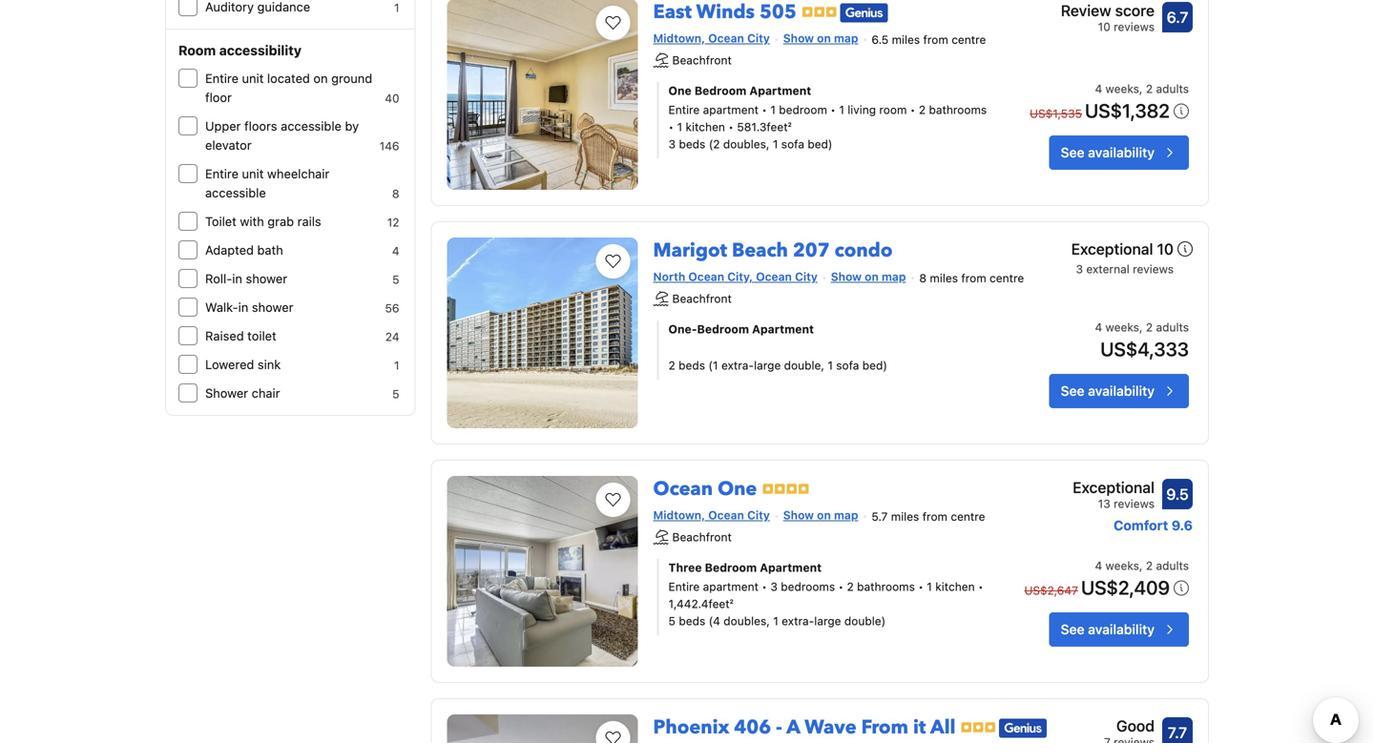 Task type: locate. For each thing, give the bounding box(es) containing it.
show on map up one bedroom apartment link
[[783, 32, 858, 45]]

4 up us$4,333
[[1095, 321, 1102, 334]]

kitchen
[[686, 120, 725, 134], [935, 580, 975, 593]]

2 up us$2,409
[[1146, 559, 1153, 572]]

2 vertical spatial show
[[783, 509, 814, 522]]

0 vertical spatial weeks
[[1106, 82, 1139, 95]]

map
[[834, 32, 858, 45], [882, 270, 906, 284], [834, 509, 858, 522]]

0 vertical spatial see availability
[[1061, 145, 1155, 160]]

2 vertical spatial see availability link
[[1049, 613, 1189, 647]]

6.5 miles from centre
[[872, 33, 986, 46]]

1 vertical spatial ,
[[1139, 321, 1143, 334]]

doubles, inside the three bedroom apartment entire apartment • 3 bedrooms • 2 bathrooms • 1 kitchen • 1,442.4feet² 5 beds (4 doubles, 1 extra-large double)
[[724, 614, 770, 628]]

0 vertical spatial accessible
[[281, 119, 342, 133]]

see availability for us$1,382
[[1061, 145, 1155, 160]]

0 vertical spatial kitchen
[[686, 120, 725, 134]]

unit down the elevator at the left top of the page
[[242, 167, 264, 181]]

unit down accessibility at the top left of page
[[242, 71, 264, 85]]

3 left bedrooms
[[770, 580, 778, 593]]

8 for 8
[[392, 187, 399, 200]]

0 vertical spatial show
[[783, 32, 814, 45]]

one
[[669, 84, 692, 97], [718, 476, 757, 503]]

shower down bath
[[246, 271, 287, 286]]

1 vertical spatial kitchen
[[935, 580, 975, 593]]

0 horizontal spatial sofa
[[781, 137, 804, 151]]

0 vertical spatial see
[[1061, 145, 1085, 160]]

0 vertical spatial reviews
[[1114, 20, 1155, 34]]

city down 207 at right
[[795, 270, 818, 284]]

see for us$1,382
[[1061, 145, 1085, 160]]

apartment inside 'one bedroom apartment entire apartment • 1 bedroom • 1 living room • 2 bathrooms • 1 kitchen • 581.3feet² 3 beds (2 doubles, 1 sofa bed)'
[[703, 103, 759, 116]]

0 horizontal spatial 8
[[392, 187, 399, 200]]

1 vertical spatial sofa
[[836, 359, 859, 372]]

apartment
[[703, 103, 759, 116], [703, 580, 759, 593]]

score
[[1115, 2, 1155, 20]]

1 vertical spatial large
[[814, 614, 841, 628]]

2 up us$4,333
[[1146, 321, 1153, 334]]

1 vertical spatial bedroom
[[697, 322, 749, 336]]

see availability link down us$1,382
[[1049, 135, 1189, 170]]

large
[[754, 359, 781, 372], [814, 614, 841, 628]]

0 vertical spatial beds
[[679, 137, 706, 151]]

2 beachfront from the top
[[672, 292, 732, 305]]

accessibility
[[219, 42, 302, 58]]

1 horizontal spatial sofa
[[836, 359, 859, 372]]

3 see availability from the top
[[1061, 622, 1155, 637]]

bedroom right three
[[705, 561, 757, 574]]

-
[[776, 715, 782, 741]]

2 down three bedroom apartment 'link'
[[847, 580, 854, 593]]

bedroom inside 'one bedroom apartment entire apartment • 1 bedroom • 1 living room • 2 bathrooms • 1 kitchen • 581.3feet² 3 beds (2 doubles, 1 sofa bed)'
[[695, 84, 747, 97]]

0 vertical spatial 3
[[669, 137, 676, 151]]

entire inside 'one bedroom apartment entire apartment • 1 bedroom • 1 living room • 2 bathrooms • 1 kitchen • 581.3feet² 3 beds (2 doubles, 1 sofa bed)'
[[669, 103, 700, 116]]

8 miles from centre
[[919, 271, 1024, 285]]

us$1,382
[[1085, 99, 1170, 122]]

1 up 40
[[394, 1, 399, 14]]

1 down 581.3feet² on the top right of page
[[773, 137, 778, 151]]

beds inside 'one bedroom apartment entire apartment • 1 bedroom • 1 living room • 2 bathrooms • 1 kitchen • 581.3feet² 3 beds (2 doubles, 1 sofa bed)'
[[679, 137, 706, 151]]

1 midtown, ocean city from the top
[[653, 32, 770, 45]]

0 vertical spatial bedroom
[[695, 84, 747, 97]]

large left the double,
[[754, 359, 781, 372]]

beachfront up (2
[[672, 53, 732, 67]]

exceptional up external
[[1071, 240, 1153, 258]]

4 weeks , 2 adults up us$1,382
[[1095, 82, 1189, 95]]

1 availability from the top
[[1088, 145, 1155, 160]]

kitchen inside the three bedroom apartment entire apartment • 3 bedrooms • 2 bathrooms • 1 kitchen • 1,442.4feet² 5 beds (4 doubles, 1 extra-large double)
[[935, 580, 975, 593]]

beds left (1
[[679, 359, 705, 372]]

roll-
[[205, 271, 232, 286]]

1 vertical spatial from
[[961, 271, 986, 285]]

1 vertical spatial beds
[[679, 359, 705, 372]]

0 vertical spatial bed)
[[808, 137, 833, 151]]

exceptional element up external
[[1071, 238, 1174, 261]]

0 horizontal spatial one
[[669, 84, 692, 97]]

2 vertical spatial adults
[[1156, 559, 1189, 572]]

exceptional 13 reviews
[[1073, 479, 1155, 511]]

extra- right (1
[[721, 359, 754, 372]]

1 horizontal spatial accessible
[[281, 119, 342, 133]]

1 vertical spatial shower
[[252, 300, 293, 314]]

5 down 24
[[392, 387, 399, 401]]

5 down '1,442.4feet²' at bottom
[[669, 614, 676, 628]]

1 horizontal spatial 10
[[1157, 240, 1174, 258]]

in down adapted bath on the left of the page
[[232, 271, 242, 286]]

in up raised toilet
[[238, 300, 248, 314]]

unit for wheelchair
[[242, 167, 264, 181]]

sofa
[[781, 137, 804, 151], [836, 359, 859, 372]]

2 vertical spatial availability
[[1088, 622, 1155, 637]]

2 vertical spatial weeks
[[1106, 559, 1139, 572]]

availability down us$2,409
[[1088, 622, 1155, 637]]

weeks up us$4,333
[[1106, 321, 1139, 334]]

weeks inside 4 weeks , 2 adults us$4,333
[[1106, 321, 1139, 334]]

, up us$1,382
[[1139, 82, 1143, 95]]

weeks for us$1,382
[[1106, 82, 1139, 95]]

2 apartment from the top
[[703, 580, 759, 593]]

review score 10 reviews
[[1061, 2, 1155, 34]]

walk-in shower
[[205, 300, 293, 314]]

1 vertical spatial 5
[[392, 387, 399, 401]]

1 vertical spatial 10
[[1157, 240, 1174, 258]]

on up three bedroom apartment 'link'
[[817, 509, 831, 522]]

comfort
[[1114, 518, 1168, 534]]

on down 'condo'
[[865, 270, 879, 284]]

0 vertical spatial centre
[[952, 33, 986, 46]]

1 vertical spatial apartment
[[703, 580, 759, 593]]

1 vertical spatial 4 weeks , 2 adults
[[1095, 559, 1189, 572]]

1 midtown, from the top
[[653, 32, 705, 45]]

doubles,
[[723, 137, 770, 151], [724, 614, 770, 628]]

1 vertical spatial unit
[[242, 167, 264, 181]]

centre
[[952, 33, 986, 46], [990, 271, 1024, 285], [951, 510, 985, 523]]

2 midtown, from the top
[[653, 509, 705, 522]]

entire inside entire unit wheelchair accessible
[[205, 167, 239, 181]]

double)
[[844, 614, 886, 628]]

2 vertical spatial bedroom
[[705, 561, 757, 574]]

show down 'condo'
[[831, 270, 862, 284]]

0 vertical spatial extra-
[[721, 359, 754, 372]]

2 vertical spatial miles
[[891, 510, 919, 523]]

north ocean city, ocean city
[[653, 270, 818, 284]]

adults up us$4,333
[[1156, 321, 1189, 334]]

0 vertical spatial bathrooms
[[929, 103, 987, 116]]

shower
[[205, 386, 248, 400]]

207
[[793, 238, 830, 264]]

56
[[385, 302, 399, 315]]

3 see availability link from the top
[[1049, 613, 1189, 647]]

1 apartment from the top
[[703, 103, 759, 116]]

marigot beach 207 condo
[[653, 238, 893, 264]]

2 vertical spatial map
[[834, 509, 858, 522]]

apartment for us$1,382
[[749, 84, 811, 97]]

show for us$2,409
[[783, 509, 814, 522]]

0 vertical spatial exceptional element
[[1071, 238, 1174, 261]]

1 horizontal spatial 8
[[919, 271, 927, 285]]

0 vertical spatial see availability link
[[1049, 135, 1189, 170]]

apartment up 2 beds (1 extra-large double, 1 sofa bed)
[[752, 322, 814, 336]]

7.7
[[1168, 724, 1187, 742]]

3 left external
[[1076, 263, 1083, 276]]

city
[[747, 32, 770, 45], [795, 270, 818, 284], [747, 509, 770, 522]]

2 vertical spatial 3
[[770, 580, 778, 593]]

5 for roll-in shower
[[392, 273, 399, 286]]

1 horizontal spatial bed)
[[862, 359, 887, 372]]

1 down 24
[[394, 359, 399, 372]]

1 vertical spatial city
[[795, 270, 818, 284]]

bed) down one-bedroom apartment link
[[862, 359, 887, 372]]

1 vertical spatial one
[[718, 476, 757, 503]]

extra-
[[721, 359, 754, 372], [782, 614, 814, 628]]

1 vertical spatial show
[[831, 270, 862, 284]]

shower for walk-in shower
[[252, 300, 293, 314]]

3 availability from the top
[[1088, 622, 1155, 637]]

0 vertical spatial city
[[747, 32, 770, 45]]

0 horizontal spatial 3
[[669, 137, 676, 151]]

adults down 9.6
[[1156, 559, 1189, 572]]

2 down one- at the top of the page
[[669, 359, 675, 372]]

1 vertical spatial apartment
[[752, 322, 814, 336]]

2 vertical spatial see
[[1061, 622, 1085, 637]]

adults
[[1156, 82, 1189, 95], [1156, 321, 1189, 334], [1156, 559, 1189, 572]]

availability
[[1088, 145, 1155, 160], [1088, 383, 1155, 399], [1088, 622, 1155, 637]]

weeks up us$2,409
[[1106, 559, 1139, 572]]

1 vertical spatial weeks
[[1106, 321, 1139, 334]]

3 adults from the top
[[1156, 559, 1189, 572]]

1 vertical spatial bathrooms
[[857, 580, 915, 593]]

adults inside 4 weeks , 2 adults us$4,333
[[1156, 321, 1189, 334]]

see for us$2,409
[[1061, 622, 1085, 637]]

0 vertical spatial beachfront
[[672, 53, 732, 67]]

3 beds from the top
[[679, 614, 705, 628]]

unit for located
[[242, 71, 264, 85]]

beachfront up three
[[672, 531, 732, 544]]

•
[[762, 103, 767, 116], [830, 103, 836, 116], [910, 103, 916, 116], [669, 120, 674, 134], [728, 120, 734, 134], [762, 580, 767, 593], [838, 580, 844, 593], [918, 580, 924, 593], [978, 580, 984, 593]]

2 vertical spatial ,
[[1139, 559, 1143, 572]]

ocean for one bedroom apartment
[[708, 32, 744, 45]]

4 inside 4 weeks , 2 adults us$4,333
[[1095, 321, 1102, 334]]

good
[[1116, 717, 1155, 735]]

2 vertical spatial show on map
[[783, 509, 858, 522]]

0 vertical spatial 8
[[392, 187, 399, 200]]

doubles, inside 'one bedroom apartment entire apartment • 1 bedroom • 1 living room • 2 bathrooms • 1 kitchen • 581.3feet² 3 beds (2 doubles, 1 sofa bed)'
[[723, 137, 770, 151]]

1 vertical spatial accessible
[[205, 186, 266, 200]]

in for roll-
[[232, 271, 242, 286]]

2 beds from the top
[[679, 359, 705, 372]]

0 horizontal spatial accessible
[[205, 186, 266, 200]]

1 see availability link from the top
[[1049, 135, 1189, 170]]

doubles, right (4
[[724, 614, 770, 628]]

apartment inside the three bedroom apartment entire apartment • 3 bedrooms • 2 bathrooms • 1 kitchen • 1,442.4feet² 5 beds (4 doubles, 1 extra-large double)
[[703, 580, 759, 593]]

3 beachfront from the top
[[672, 531, 732, 544]]

apartment for us$2,409
[[760, 561, 822, 574]]

bathrooms up double)
[[857, 580, 915, 593]]

unit inside entire unit located on ground floor
[[242, 71, 264, 85]]

8
[[392, 187, 399, 200], [919, 271, 927, 285]]

bedroom inside the three bedroom apartment entire apartment • 3 bedrooms • 2 bathrooms • 1 kitchen • 1,442.4feet² 5 beds (4 doubles, 1 extra-large double)
[[705, 561, 757, 574]]

us$2,647
[[1024, 584, 1078, 597]]

exceptional for 13
[[1073, 479, 1155, 497]]

beachfront for us$2,409
[[672, 531, 732, 544]]

0 vertical spatial show on map
[[783, 32, 858, 45]]

3 left (2
[[669, 137, 676, 151]]

unit
[[242, 71, 264, 85], [242, 167, 264, 181]]

see availability link
[[1049, 135, 1189, 170], [1049, 374, 1189, 408], [1049, 613, 1189, 647]]

on up one bedroom apartment link
[[817, 32, 831, 45]]

bathrooms right 'room'
[[929, 103, 987, 116]]

ocean one link
[[653, 469, 757, 503]]

availability down us$1,382
[[1088, 145, 1155, 160]]

midtown, for us$2,409
[[653, 509, 705, 522]]

sofa down 581.3feet² on the top right of page
[[781, 137, 804, 151]]

2 up us$1,382
[[1146, 82, 1153, 95]]

see
[[1061, 145, 1085, 160], [1061, 383, 1085, 399], [1061, 622, 1085, 637]]

1 weeks from the top
[[1106, 82, 1139, 95]]

kitchen down 5.7 miles from centre
[[935, 580, 975, 593]]

1 vertical spatial miles
[[930, 271, 958, 285]]

map for us$1,382
[[834, 32, 858, 45]]

2 see availability link from the top
[[1049, 374, 1189, 408]]

1 vertical spatial availability
[[1088, 383, 1155, 399]]

apartment for us$1,382
[[703, 103, 759, 116]]

genius discounts available at this property. image
[[840, 4, 888, 23], [840, 4, 888, 23], [999, 719, 1047, 738], [999, 719, 1047, 738]]

see availability link down us$2,409
[[1049, 613, 1189, 647]]

unit inside entire unit wheelchair accessible
[[242, 167, 264, 181]]

city up one bedroom apartment link
[[747, 32, 770, 45]]

1
[[394, 1, 399, 14], [770, 103, 776, 116], [839, 103, 844, 116], [677, 120, 682, 134], [773, 137, 778, 151], [828, 359, 833, 372], [394, 359, 399, 372], [927, 580, 932, 593], [773, 614, 778, 628]]

extra- inside the three bedroom apartment entire apartment • 3 bedrooms • 2 bathrooms • 1 kitchen • 1,442.4feet² 5 beds (4 doubles, 1 extra-large double)
[[782, 614, 814, 628]]

2 vertical spatial beds
[[679, 614, 705, 628]]

reviews down the 'score'
[[1114, 20, 1155, 34]]

0 vertical spatial apartment
[[703, 103, 759, 116]]

us$4,333
[[1101, 338, 1189, 360]]

extra- down bedrooms
[[782, 614, 814, 628]]

10 down review
[[1098, 20, 1111, 34]]

apartment up '1,442.4feet²' at bottom
[[703, 580, 759, 593]]

, for us$2,409
[[1139, 559, 1143, 572]]

0 horizontal spatial large
[[754, 359, 781, 372]]

accessible left by
[[281, 119, 342, 133]]

with
[[240, 214, 264, 229]]

sofa down one-bedroom apartment link
[[836, 359, 859, 372]]

2
[[1146, 82, 1153, 95], [919, 103, 926, 116], [1146, 321, 1153, 334], [669, 359, 675, 372], [1146, 559, 1153, 572], [847, 580, 854, 593]]

weeks up us$1,382
[[1106, 82, 1139, 95]]

3 weeks from the top
[[1106, 559, 1139, 572]]

one bedroom apartment link
[[669, 82, 991, 99]]

show on map down 'condo'
[[831, 270, 906, 284]]

0 vertical spatial availability
[[1088, 145, 1155, 160]]

shower for roll-in shower
[[246, 271, 287, 286]]

apartment up bedroom
[[749, 84, 811, 97]]

0 vertical spatial 4 weeks , 2 adults
[[1095, 82, 1189, 95]]

3 see from the top
[[1061, 622, 1085, 637]]

0 vertical spatial one
[[669, 84, 692, 97]]

bed) down bedroom
[[808, 137, 833, 151]]

1 horizontal spatial extra-
[[782, 614, 814, 628]]

1 adults from the top
[[1156, 82, 1189, 95]]

1 vertical spatial midtown,
[[653, 509, 705, 522]]

see availability link down us$4,333
[[1049, 374, 1189, 408]]

2 4 weeks , 2 adults from the top
[[1095, 559, 1189, 572]]

sofa inside 'one bedroom apartment entire apartment • 1 bedroom • 1 living room • 2 bathrooms • 1 kitchen • 581.3feet² 3 beds (2 doubles, 1 sofa bed)'
[[781, 137, 804, 151]]

4 weeks , 2 adults up us$2,409
[[1095, 559, 1189, 572]]

room accessibility
[[178, 42, 302, 58]]

phoenix 406 - a wave from it all
[[653, 715, 956, 741]]

ocean
[[708, 32, 744, 45], [688, 270, 724, 284], [756, 270, 792, 284], [653, 476, 713, 503], [708, 509, 744, 522]]

bedroom up (1
[[697, 322, 749, 336]]

0 horizontal spatial kitchen
[[686, 120, 725, 134]]

5 for shower chair
[[392, 387, 399, 401]]

exceptional element up comfort
[[1073, 476, 1155, 499]]

0 vertical spatial shower
[[246, 271, 287, 286]]

0 vertical spatial sofa
[[781, 137, 804, 151]]

5 up 56
[[392, 273, 399, 286]]

1 , from the top
[[1139, 82, 1143, 95]]

weeks
[[1106, 82, 1139, 95], [1106, 321, 1139, 334], [1106, 559, 1139, 572]]

1 horizontal spatial 3
[[770, 580, 778, 593]]

5
[[392, 273, 399, 286], [392, 387, 399, 401], [669, 614, 676, 628]]

apartment inside 'one bedroom apartment entire apartment • 1 bedroom • 1 living room • 2 bathrooms • 1 kitchen • 581.3feet² 3 beds (2 doubles, 1 sofa bed)'
[[749, 84, 811, 97]]

0 horizontal spatial extra-
[[721, 359, 754, 372]]

availability down us$4,333
[[1088, 383, 1155, 399]]

see availability down us$4,333
[[1061, 383, 1155, 399]]

availability for us$1,382
[[1088, 145, 1155, 160]]

apartment inside the three bedroom apartment entire apartment • 3 bedrooms • 2 bathrooms • 1 kitchen • 1,442.4feet² 5 beds (4 doubles, 1 extra-large double)
[[760, 561, 822, 574]]

1 unit from the top
[[242, 71, 264, 85]]

0 vertical spatial midtown,
[[653, 32, 705, 45]]

0 vertical spatial midtown, ocean city
[[653, 32, 770, 45]]

exceptional
[[1071, 240, 1153, 258], [1073, 479, 1155, 497]]

2 horizontal spatial 3
[[1076, 263, 1083, 276]]

2 vertical spatial reviews
[[1114, 497, 1155, 511]]

exceptional inside exceptional 10 3 external reviews
[[1071, 240, 1153, 258]]

1 vertical spatial doubles,
[[724, 614, 770, 628]]

a
[[787, 715, 800, 741]]

entire unit wheelchair accessible
[[205, 167, 330, 200]]

3 , from the top
[[1139, 559, 1143, 572]]

on for three bedroom apartment
[[817, 509, 831, 522]]

exceptional element
[[1071, 238, 1174, 261], [1073, 476, 1155, 499]]

exceptional up 13
[[1073, 479, 1155, 497]]

map down 'condo'
[[882, 270, 906, 284]]

midtown, ocean city for us$2,409
[[653, 509, 770, 522]]

, inside 4 weeks , 2 adults us$4,333
[[1139, 321, 1143, 334]]

4 weeks , 2 adults
[[1095, 82, 1189, 95], [1095, 559, 1189, 572]]

2 midtown, ocean city from the top
[[653, 509, 770, 522]]

(2
[[709, 137, 720, 151]]

see availability down us$2,409
[[1061, 622, 1155, 637]]

in
[[232, 271, 242, 286], [238, 300, 248, 314]]

apartment up 581.3feet² on the top right of page
[[703, 103, 759, 116]]

0 vertical spatial map
[[834, 32, 858, 45]]

10 up 4 weeks , 2 adults us$4,333
[[1157, 240, 1174, 258]]

lowered sink
[[205, 357, 281, 372]]

see availability down us$1,382
[[1061, 145, 1155, 160]]

show up three bedroom apartment 'link'
[[783, 509, 814, 522]]

bed)
[[808, 137, 833, 151], [862, 359, 887, 372]]

1 see from the top
[[1061, 145, 1085, 160]]

0 vertical spatial exceptional
[[1071, 240, 1153, 258]]

1 beachfront from the top
[[672, 53, 732, 67]]

2 vertical spatial see availability
[[1061, 622, 1155, 637]]

one-bedroom apartment link
[[669, 321, 991, 338]]

1 see availability from the top
[[1061, 145, 1155, 160]]

one-
[[669, 322, 697, 336]]

2 vertical spatial 5
[[669, 614, 676, 628]]

one inside ocean one link
[[718, 476, 757, 503]]

0 vertical spatial adults
[[1156, 82, 1189, 95]]

2 weeks from the top
[[1106, 321, 1139, 334]]

1 vertical spatial 8
[[919, 271, 927, 285]]

2 vertical spatial apartment
[[760, 561, 822, 574]]

apartment up bedrooms
[[760, 561, 822, 574]]

1 vertical spatial midtown, ocean city
[[653, 509, 770, 522]]

beachfront
[[672, 53, 732, 67], [672, 292, 732, 305], [672, 531, 732, 544]]

0 vertical spatial miles
[[892, 33, 920, 46]]

1 beds from the top
[[679, 137, 706, 151]]

2 see from the top
[[1061, 383, 1085, 399]]

146
[[379, 139, 399, 153]]

, up us$2,409
[[1139, 559, 1143, 572]]

1 4 weeks , 2 adults from the top
[[1095, 82, 1189, 95]]

adults for us$2,409
[[1156, 559, 1189, 572]]

2 unit from the top
[[242, 167, 264, 181]]

floors
[[244, 119, 277, 133]]

show
[[783, 32, 814, 45], [831, 270, 862, 284], [783, 509, 814, 522]]

city down ocean one on the bottom
[[747, 509, 770, 522]]

from for us$1,382
[[923, 33, 948, 46]]

2 right 'room'
[[919, 103, 926, 116]]

doubles, down 581.3feet² on the top right of page
[[723, 137, 770, 151]]

adults up us$1,382
[[1156, 82, 1189, 95]]

scored 9.5 element
[[1162, 479, 1193, 510]]

2 , from the top
[[1139, 321, 1143, 334]]

reviews right external
[[1133, 263, 1174, 276]]

1,442.4feet²
[[669, 597, 734, 611]]

0 vertical spatial doubles,
[[723, 137, 770, 151]]

beachfront up one- at the top of the page
[[672, 292, 732, 305]]

beds down '1,442.4feet²' at bottom
[[679, 614, 705, 628]]

show up one bedroom apartment link
[[783, 32, 814, 45]]

reviews up comfort
[[1114, 497, 1155, 511]]

0 vertical spatial in
[[232, 271, 242, 286]]

, up us$4,333
[[1139, 321, 1143, 334]]

map for us$2,409
[[834, 509, 858, 522]]

1 vertical spatial exceptional element
[[1073, 476, 1155, 499]]

, for us$1,382
[[1139, 82, 1143, 95]]

accessible up the toilet on the left of page
[[205, 186, 266, 200]]

2 adults from the top
[[1156, 321, 1189, 334]]

1 vertical spatial 3
[[1076, 263, 1083, 276]]

city for us$2,409
[[747, 509, 770, 522]]

shower up toilet
[[252, 300, 293, 314]]

map left 6.5 on the right top
[[834, 32, 858, 45]]

kitchen up (2
[[686, 120, 725, 134]]

reviews inside exceptional 13 reviews
[[1114, 497, 1155, 511]]

1 vertical spatial extra-
[[782, 614, 814, 628]]

one-bedroom apartment
[[669, 322, 814, 336]]

10
[[1098, 20, 1111, 34], [1157, 240, 1174, 258]]

2 vertical spatial beachfront
[[672, 531, 732, 544]]

581.3feet²
[[737, 120, 792, 134]]



Task type: vqa. For each thing, say whether or not it's contained in the screenshot.
the middle Beachfront
yes



Task type: describe. For each thing, give the bounding box(es) containing it.
6.5
[[872, 33, 889, 46]]

1 left living
[[839, 103, 844, 116]]

bedroom
[[779, 103, 827, 116]]

marigot beach 207 condo link
[[653, 230, 893, 264]]

2 availability from the top
[[1088, 383, 1155, 399]]

midtown, for us$1,382
[[653, 32, 705, 45]]

bedroom for us$2,409
[[705, 561, 757, 574]]

1 vertical spatial show on map
[[831, 270, 906, 284]]

1 up 581.3feet² on the top right of page
[[770, 103, 776, 116]]

wheelchair
[[267, 167, 330, 181]]

three
[[669, 561, 702, 574]]

room
[[879, 103, 907, 116]]

phoenix
[[653, 715, 729, 741]]

24
[[385, 330, 399, 344]]

grab
[[268, 214, 294, 229]]

all
[[930, 715, 956, 741]]

bed) inside 'one bedroom apartment entire apartment • 1 bedroom • 1 living room • 2 bathrooms • 1 kitchen • 581.3feet² 3 beds (2 doubles, 1 sofa bed)'
[[808, 137, 833, 151]]

roll-in shower
[[205, 271, 287, 286]]

ocean for three bedroom apartment
[[708, 509, 744, 522]]

marigot
[[653, 238, 727, 264]]

9.6
[[1172, 518, 1193, 534]]

2 inside 4 weeks , 2 adults us$4,333
[[1146, 321, 1153, 334]]

4 down 12
[[392, 244, 399, 258]]

shower chair
[[205, 386, 280, 400]]

5.7
[[872, 510, 888, 523]]

beds inside the three bedroom apartment entire apartment • 3 bedrooms • 2 bathrooms • 1 kitchen • 1,442.4feet² 5 beds (4 doubles, 1 extra-large double)
[[679, 614, 705, 628]]

accessible inside entire unit wheelchair accessible
[[205, 186, 266, 200]]

40
[[385, 92, 399, 105]]

(4
[[709, 614, 720, 628]]

exceptional element for 10
[[1071, 238, 1174, 261]]

4 weeks , 2 adults for us$1,382
[[1095, 82, 1189, 95]]

east winds 505 image
[[447, 0, 638, 190]]

sink
[[258, 357, 281, 372]]

see availability link for us$1,382
[[1049, 135, 1189, 170]]

entire inside the three bedroom apartment entire apartment • 3 bedrooms • 2 bathrooms • 1 kitchen • 1,442.4feet² 5 beds (4 doubles, 1 extra-large double)
[[669, 580, 700, 593]]

adults for us$1,382
[[1156, 82, 1189, 95]]

1 vertical spatial map
[[882, 270, 906, 284]]

marigot beach 207 condo image
[[447, 238, 638, 429]]

10 inside review score 10 reviews
[[1098, 20, 1111, 34]]

availability for us$2,409
[[1088, 622, 1155, 637]]

it
[[913, 715, 926, 741]]

1 left 581.3feet² on the top right of page
[[677, 120, 682, 134]]

ocean one image
[[447, 476, 638, 667]]

8 for 8 miles from centre
[[919, 271, 927, 285]]

rails
[[297, 214, 321, 229]]

north
[[653, 270, 685, 284]]

toilet
[[205, 214, 237, 229]]

show on map for us$1,382
[[783, 32, 858, 45]]

in for walk-
[[238, 300, 248, 314]]

by
[[345, 119, 359, 133]]

from
[[861, 715, 908, 741]]

external
[[1086, 263, 1130, 276]]

upper floors accessible by elevator
[[205, 119, 359, 152]]

three bedroom apartment link
[[669, 559, 991, 576]]

raised toilet
[[205, 329, 276, 343]]

1 vertical spatial centre
[[990, 271, 1024, 285]]

4 up us$1,382
[[1095, 82, 1102, 95]]

city for us$1,382
[[747, 32, 770, 45]]

living
[[848, 103, 876, 116]]

bedroom for us$1,382
[[695, 84, 747, 97]]

4 weeks , 2 adults us$4,333
[[1095, 321, 1189, 360]]

apartment for us$2,409
[[703, 580, 759, 593]]

toilet with grab rails
[[205, 214, 321, 229]]

ground
[[331, 71, 372, 85]]

miles for us$2,409
[[891, 510, 919, 523]]

from for us$2,409
[[922, 510, 948, 523]]

us$2,409
[[1081, 576, 1170, 599]]

on inside entire unit located on ground floor
[[313, 71, 328, 85]]

exceptional element for 13
[[1073, 476, 1155, 499]]

13
[[1098, 497, 1111, 511]]

2 inside 'one bedroom apartment entire apartment • 1 bedroom • 1 living room • 2 bathrooms • 1 kitchen • 581.3feet² 3 beds (2 doubles, 1 sofa bed)'
[[919, 103, 926, 116]]

show on map for us$2,409
[[783, 509, 858, 522]]

(1
[[708, 359, 718, 372]]

toilet
[[247, 329, 276, 343]]

floor
[[205, 90, 232, 104]]

chair
[[252, 386, 280, 400]]

1 right the double,
[[828, 359, 833, 372]]

double,
[[784, 359, 824, 372]]

reviews inside exceptional 10 3 external reviews
[[1133, 263, 1174, 276]]

wave
[[805, 715, 857, 741]]

entire unit located on ground floor
[[205, 71, 372, 104]]

on for one bedroom apartment
[[817, 32, 831, 45]]

scored 7.7 element
[[1162, 718, 1193, 743]]

midtown, ocean city for us$1,382
[[653, 32, 770, 45]]

2 see availability from the top
[[1061, 383, 1155, 399]]

5 inside the three bedroom apartment entire apartment • 3 bedrooms • 2 bathrooms • 1 kitchen • 1,442.4feet² 5 beds (4 doubles, 1 extra-large double)
[[669, 614, 676, 628]]

large inside the three bedroom apartment entire apartment • 3 bedrooms • 2 bathrooms • 1 kitchen • 1,442.4feet² 5 beds (4 doubles, 1 extra-large double)
[[814, 614, 841, 628]]

adapted
[[205, 243, 254, 257]]

upper
[[205, 119, 241, 133]]

2 inside the three bedroom apartment entire apartment • 3 bedrooms • 2 bathrooms • 1 kitchen • 1,442.4feet² 5 beds (4 doubles, 1 extra-large double)
[[847, 580, 854, 593]]

room
[[178, 42, 216, 58]]

walk-
[[205, 300, 238, 314]]

miles for us$1,382
[[892, 33, 920, 46]]

exceptional 10 3 external reviews
[[1071, 240, 1174, 276]]

5.7 miles from centre
[[872, 510, 985, 523]]

on for one-bedroom apartment
[[865, 270, 879, 284]]

1 vertical spatial bed)
[[862, 359, 887, 372]]

10 inside exceptional 10 3 external reviews
[[1157, 240, 1174, 258]]

bedrooms
[[781, 580, 835, 593]]

entire inside entire unit located on ground floor
[[205, 71, 239, 85]]

one inside 'one bedroom apartment entire apartment • 1 bedroom • 1 living room • 2 bathrooms • 1 kitchen • 581.3feet² 3 beds (2 doubles, 1 sofa bed)'
[[669, 84, 692, 97]]

comfort 9.6
[[1114, 518, 1193, 534]]

weeks for us$2,409
[[1106, 559, 1139, 572]]

1 right (4
[[773, 614, 778, 628]]

beachfront for us$1,382
[[672, 53, 732, 67]]

see availability for us$2,409
[[1061, 622, 1155, 637]]

centre for us$2,409
[[951, 510, 985, 523]]

exceptional for 10
[[1071, 240, 1153, 258]]

us$1,535
[[1030, 107, 1082, 120]]

6.7
[[1167, 8, 1188, 26]]

reviews inside review score 10 reviews
[[1114, 20, 1155, 34]]

ocean for one-bedroom apartment
[[688, 270, 724, 284]]

good element
[[1104, 715, 1155, 738]]

3 inside 'one bedroom apartment entire apartment • 1 bedroom • 1 living room • 2 bathrooms • 1 kitchen • 581.3feet² 3 beds (2 doubles, 1 sofa bed)'
[[669, 137, 676, 151]]

0 vertical spatial large
[[754, 359, 781, 372]]

accessible inside upper floors accessible by elevator
[[281, 119, 342, 133]]

9.5
[[1166, 485, 1189, 503]]

bathrooms inside the three bedroom apartment entire apartment • 3 bedrooms • 2 bathrooms • 1 kitchen • 1,442.4feet² 5 beds (4 doubles, 1 extra-large double)
[[857, 580, 915, 593]]

elevator
[[205, 138, 252, 152]]

kitchen inside 'one bedroom apartment entire apartment • 1 bedroom • 1 living room • 2 bathrooms • 1 kitchen • 581.3feet² 3 beds (2 doubles, 1 sofa bed)'
[[686, 120, 725, 134]]

bathrooms inside 'one bedroom apartment entire apartment • 1 bedroom • 1 living room • 2 bathrooms • 1 kitchen • 581.3feet² 3 beds (2 doubles, 1 sofa bed)'
[[929, 103, 987, 116]]

centre for us$1,382
[[952, 33, 986, 46]]

4 up us$2,409
[[1095, 559, 1102, 572]]

1 down 5.7 miles from centre
[[927, 580, 932, 593]]

3 inside exceptional 10 3 external reviews
[[1076, 263, 1083, 276]]

condo
[[835, 238, 893, 264]]

3 inside the three bedroom apartment entire apartment • 3 bedrooms • 2 bathrooms • 1 kitchen • 1,442.4feet² 5 beds (4 doubles, 1 extra-large double)
[[770, 580, 778, 593]]

one bedroom apartment entire apartment • 1 bedroom • 1 living room • 2 bathrooms • 1 kitchen • 581.3feet² 3 beds (2 doubles, 1 sofa bed)
[[669, 84, 987, 151]]

review score element
[[1061, 0, 1155, 22]]

see availability link for us$2,409
[[1049, 613, 1189, 647]]

located
[[267, 71, 310, 85]]

406
[[734, 715, 771, 741]]

show for us$1,382
[[783, 32, 814, 45]]

scored 6.7 element
[[1162, 2, 1193, 33]]

phoenix 406 - a wave from it all link
[[653, 707, 956, 741]]

2 beds (1 extra-large double, 1 sofa bed)
[[669, 359, 887, 372]]

ocean one
[[653, 476, 757, 503]]

4 weeks , 2 adults for us$2,409
[[1095, 559, 1189, 572]]

three bedroom apartment entire apartment • 3 bedrooms • 2 bathrooms • 1 kitchen • 1,442.4feet² 5 beds (4 doubles, 1 extra-large double)
[[669, 561, 984, 628]]

beach
[[732, 238, 788, 264]]

review
[[1061, 2, 1111, 20]]

12
[[387, 216, 399, 229]]

bath
[[257, 243, 283, 257]]



